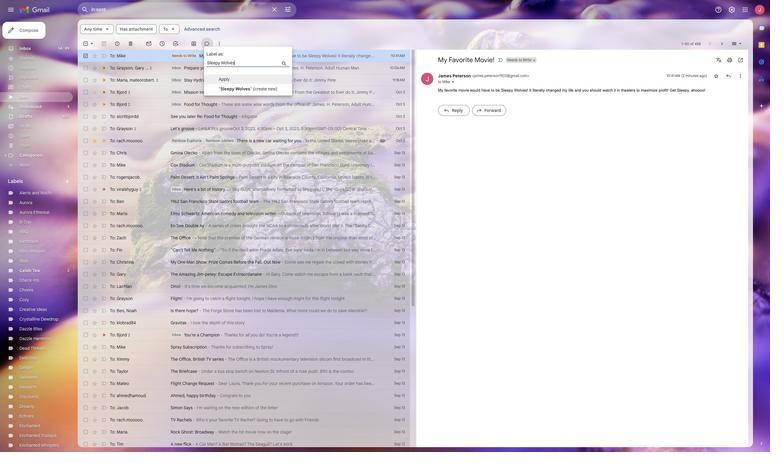 Task type: describe. For each thing, give the bounding box(es) containing it.
add to tasks image
[[173, 41, 179, 47]]

oct 3 for inbox food for thought -
[[396, 102, 405, 107]]

in right it
[[617, 88, 620, 93]]

- right team
[[260, 199, 262, 204]]

- down champion
[[208, 345, 210, 350]]

check-ins link
[[19, 278, 39, 283]]

the left letter
[[260, 406, 267, 411]]

2 horizontal spatial new
[[257, 138, 265, 144]]

celeb tea link
[[19, 268, 40, 274]]

1 gmina from the left
[[171, 150, 183, 156]]

chores link
[[19, 288, 33, 293]]

sep for my one man show: prize comes before the fall, out now -
[[395, 260, 401, 265]]

dewdrop
[[41, 317, 58, 322]]

1 horizontal spatial francisco
[[320, 163, 339, 168]]

next
[[488, 381, 496, 387]]

0 vertical spatial from
[[250, 65, 260, 71]]

the left office,
[[171, 357, 178, 362]]

0 horizontal spatial be
[[412, 381, 416, 387]]

1 vertical spatial from
[[253, 77, 263, 83]]

all mail
[[19, 124, 33, 129]]

- up the palm desert: it ain't palm springs -
[[196, 163, 198, 168]]

to mike
[[438, 80, 450, 84]]

1 horizontal spatial bliss
[[33, 327, 42, 332]]

to: for 28th row from the top of the my favorite movie! main content
[[110, 381, 116, 387]]

clear search image
[[269, 3, 281, 15]]

2 wear from the left
[[294, 248, 303, 253]]

1 vertical spatial man
[[187, 260, 195, 265]]

1
[[682, 41, 683, 46]]

2 palm from the left
[[210, 175, 219, 180]]

a left champion
[[197, 333, 199, 338]]

snooze image
[[159, 41, 165, 47]]

10:06 am
[[390, 66, 405, 70]]

13 for rock ghost: broadway - watch the hit movie now on the stage!
[[402, 430, 405, 435]]

is right there
[[249, 138, 252, 144]]

your left address
[[441, 381, 450, 387]]

13 for gravitas - i love the depth of this story
[[402, 321, 405, 325]]

1 vertical spatial been
[[364, 381, 374, 387]]

but
[[344, 248, 351, 253]]

alligator
[[242, 114, 258, 119]]

1 horizontal spatial –
[[381, 223, 384, 229]]

crystalline dewdrop link
[[19, 317, 58, 322]]

and inside labels navigation
[[32, 191, 39, 196]]

the left hit
[[232, 430, 238, 435]]

depth
[[209, 321, 221, 326]]

watch
[[218, 430, 231, 435]]

brought
[[243, 223, 258, 229]]

1 horizontal spatial tv
[[206, 357, 211, 362]]

4 row from the top
[[78, 86, 410, 98]]

sand
[[397, 272, 406, 277]]

of right edition
[[255, 406, 259, 411]]

12 to: from the top
[[110, 187, 116, 192]]

and right life
[[575, 88, 582, 93]]

0 horizontal spatial bliss
[[19, 249, 28, 254]]

2 cox from the left
[[199, 163, 207, 168]]

28 row from the top
[[78, 378, 533, 390]]

10:41 am for 10:41 am (2 minutes ago)
[[667, 74, 681, 78]]

rachel?
[[240, 418, 256, 423]]

- left it's
[[182, 284, 184, 290]]

happy
[[187, 393, 199, 399]]

the right if
[[232, 248, 238, 253]]

sep for elroy schwartz: american comedy and television writer. -
[[395, 211, 401, 216]]

7 row from the top
[[78, 123, 499, 135]]

Search mail text field
[[91, 7, 267, 13]]

1 horizontal spatial time
[[192, 284, 200, 290]]

gmail image
[[19, 4, 53, 16]]

older image
[[720, 41, 726, 47]]

the down the congrats
[[225, 406, 231, 411]]

5 to: from the top
[[110, 102, 116, 107]]

enchanted for enchanted tranquil
[[19, 434, 40, 439]]

- right 🎃 icon
[[247, 65, 249, 71]]

sep for en see double ay - a series of crises brought the ncaa to a crossroads after world war ii. the "sanity code" – adopted to establish guidelines for recruiting and financial aid – f
[[395, 224, 401, 228]]

you up edition
[[244, 393, 251, 399]]

car
[[266, 138, 272, 144]]

sep for gravitas - i love the depth of this story
[[395, 321, 401, 325]]

2 🎃 image from the left
[[241, 66, 246, 71]]

0 vertical spatial from
[[214, 150, 223, 156]]

1 row from the top
[[78, 50, 410, 62]]

sep for gmina olecko - apart from the town of olecko, gmina olecko contains the villages and settlements of babki gąseckie, babki oleckie, biała olecka, borawskie, borawskie małe, dąb
[[395, 151, 401, 155]]

10:41 am (2 minutes ago) cell
[[667, 73, 708, 79]]

and up counterparts at the bottom
[[473, 223, 480, 229]]

ahmedhamoud.
[[117, 393, 147, 399]]

sep 13 for "can't tell me nothing" - "so if the devil wear prada adam, eve wear nada i'm in between but way more fresher"
[[395, 248, 405, 253]]

british
[[193, 357, 205, 362]]

discounts
[[19, 395, 39, 400]]

to: rach.mooooo. for tv
[[110, 418, 144, 423]]

going
[[193, 296, 204, 302]]

for up re:
[[195, 102, 200, 107]]

move to inbox image
[[191, 41, 197, 47]]

change
[[182, 381, 197, 387]]

life
[[569, 88, 574, 93]]

a right catch
[[222, 296, 225, 302]]

2 horizontal spatial tv
[[234, 418, 239, 423]]

a right there
[[253, 138, 256, 144]]

"sanity
[[353, 223, 367, 229]]

more image
[[216, 41, 222, 47]]

- left love
[[188, 321, 190, 326]]

grayson for ,
[[117, 65, 133, 71]]

1 vertical spatial thanks
[[224, 333, 238, 338]]

- right mark
[[243, 90, 245, 95]]

2 vertical spatial from
[[329, 272, 339, 277]]

1 🎃 image from the left
[[231, 66, 236, 71]]

- left apart
[[199, 150, 201, 156]]

1 vertical spatial state
[[209, 199, 219, 204]]

13 for the briefcase - under a bus stop bench on newton st. infront of a rose push. 890 is the combo.
[[402, 369, 405, 374]]

1 vertical spatial watch
[[295, 272, 306, 277]]

13 for spray subscription - thanks for subscribing to spray!
[[402, 345, 405, 350]]

sep for "can't tell me nothing" - "so if the devil wear prada adam, eve wear nada i'm in between but way more fresher"
[[395, 248, 401, 253]]

to: for 31th row from the top
[[110, 418, 116, 423]]

3 grayson from the top
[[117, 296, 133, 302]]

ideas
[[37, 307, 47, 313]]

- right the now
[[282, 260, 284, 265]]

0 horizontal spatial favorite
[[206, 53, 222, 59]]

2 flight from the left
[[320, 296, 330, 302]]

Label-as menu open text field
[[207, 60, 301, 67]]

2 3, from the left
[[285, 126, 288, 132]]

of right infront
[[290, 369, 294, 375]]

sep for ahmed, happy birthday - congrats to you
[[395, 394, 401, 398]]

- right springs
[[236, 175, 238, 180]]

inbox you're a champion - thanks for all you do! you're a legend!!!
[[172, 333, 299, 338]]

sep 13 for rock ghost: broadway - watch the hit movie now on the stage!
[[395, 430, 405, 435]]

3 row from the top
[[78, 74, 410, 86]]

0 horizontal spatial tv
[[171, 418, 176, 423]]

of right most
[[369, 235, 373, 241]]

hope
[[255, 296, 264, 302]]

607
[[63, 114, 69, 119]]

sep for the office, british tv series -
[[395, 357, 401, 362]]

premise
[[225, 235, 240, 241]]

the left combo.
[[333, 369, 339, 375]]

sfsu
[[457, 163, 467, 168]]

on right news
[[412, 126, 417, 132]]

- left who's
[[193, 418, 195, 423]]

a left rose
[[296, 369, 298, 375]]

0 vertical spatial have
[[482, 88, 490, 93]]

1 flight from the left
[[226, 296, 236, 302]]

0 horizontal spatial food
[[184, 102, 194, 107]]

a right got
[[452, 126, 454, 132]]

8 row from the top
[[78, 135, 410, 147]]

rough
[[449, 235, 460, 241]]

1 stadium from the left
[[179, 163, 195, 168]]

out
[[264, 260, 271, 265]]

it's
[[185, 284, 190, 290]]

mike for first row from the top of the my favorite movie! main content
[[117, 53, 126, 59]]

come
[[282, 272, 293, 277]]

1 horizontal spatial favorite
[[449, 56, 473, 64]]

the left 'office'
[[261, 65, 268, 71]]

1 " from the left
[[219, 86, 221, 92]]

0 horizontal spatial james
[[255, 284, 267, 290]]

1 vertical spatial do
[[327, 308, 332, 314]]

archive image
[[101, 41, 107, 47]]

rock ghost: broadway - watch the hit movie now on the stage!
[[171, 430, 292, 435]]

to: for 13th row from the bottom
[[110, 296, 116, 302]]

a new flick - a cat man? a bat woman? the seagull? let's work
[[171, 442, 293, 448]]

0 horizontal spatial gary
[[117, 272, 126, 277]]

1 vertical spatial have
[[268, 296, 277, 302]]

the left forge
[[203, 308, 210, 314]]

sep 13 for en see double ay - a series of crises brought the ncaa to a crossroads after world war ii. the "sanity code" – adopted to establish guidelines for recruiting and financial aid – f
[[395, 224, 405, 228]]

nothing"
[[199, 248, 216, 253]]

1 babki from the left
[[368, 150, 379, 156]]

sep 13 for flight! - i'm going to catch a flight tonight, i hope i have enough might for this flight tonight
[[395, 297, 405, 301]]

sep for cox stadium - cox stadium is a multi-purpose stadium on the campus of san francisco state university in san francisco, california.[1] tenants[edit] sfsu men's and women's soc
[[395, 163, 401, 167]]

- right 'birthday'
[[217, 393, 219, 399]]

the up dino! in the bottom left of the page
[[171, 272, 178, 277]]

25 row from the top
[[78, 342, 410, 354]]

i left love
[[191, 321, 192, 326]]

sleepy inside my favorite movie! main content
[[501, 88, 513, 93]]

20 13 from the top
[[402, 382, 405, 386]]

a left crossroads
[[284, 223, 287, 229]]

elroy
[[171, 211, 180, 217]]

more for we
[[298, 308, 308, 314]]

the left villages
[[308, 150, 314, 156]]

and left the will
[[396, 381, 403, 387]]

14 row from the top
[[78, 208, 410, 220]]

0 horizontal spatial movie!
[[223, 53, 235, 59]]

1 series from the top
[[212, 223, 224, 229]]

rainbow for rainbow euphoria
[[172, 139, 186, 143]]

- left dear
[[215, 381, 217, 387]]

flight!
[[171, 296, 183, 302]]

the left original
[[326, 235, 332, 241]]

your left the recent
[[269, 381, 278, 387]]

inbox for food
[[172, 102, 181, 107]]

to: for 1st row from the bottom
[[110, 442, 116, 448]]

1 horizontal spatial san
[[312, 163, 319, 168]]

1 horizontal spatial be
[[496, 88, 500, 93]]

of left 'crises'
[[225, 223, 229, 229]]

to: for 5th row from the bottom
[[110, 393, 116, 399]]

1 vertical spatial with
[[296, 418, 304, 423]]

sep 13 for my one man show: prize comes before the fall, out now -
[[395, 260, 405, 265]]

1 2023, from the left
[[246, 126, 256, 132]]

to: for 20th row from the bottom
[[110, 211, 116, 217]]

inbox for here's
[[172, 187, 181, 192]]

has attachment image
[[380, 138, 386, 144]]

1 vertical spatial favorite
[[219, 418, 233, 423]]

0 vertical spatial thought
[[201, 102, 217, 107]]

characters
[[420, 235, 440, 241]]

enchanted for enchanted whispers
[[19, 443, 40, 449]]

tv rachels - who's your favorite tv rachel? going to have to go with friends
[[171, 418, 319, 423]]

1 vertical spatial we
[[321, 308, 326, 314]]

2 vertical spatial have
[[274, 418, 283, 423]]

1 wear from the left
[[249, 248, 259, 253]]

1 horizontal spatial this
[[312, 296, 319, 302]]

>
[[528, 74, 529, 78]]

2 gmina from the left
[[263, 150, 275, 156]]

my left label
[[199, 53, 205, 59]]

4 sep 13 from the top
[[395, 187, 405, 192]]

a left the bank
[[340, 272, 342, 277]]

you left should
[[583, 88, 589, 93]]

1 olecko from the left
[[184, 150, 198, 156]]

apply
[[219, 77, 230, 82]]

on right bench
[[249, 369, 254, 375]]

to: for 25th row from the top of the my favorite movie! main content
[[110, 345, 116, 350]]

- left 'hi'
[[263, 272, 265, 277]]

to: mike for spray
[[110, 345, 126, 350]]

4 13 from the top
[[402, 187, 405, 192]]

to: maria for elroy
[[110, 211, 128, 217]]

of right campus at the left top of the page
[[307, 163, 311, 168]]

my for my favorite movie!
[[438, 56, 448, 64]]

1 vertical spatial see
[[177, 223, 184, 229]]

toggle split pane mode image
[[732, 41, 738, 47]]

a left bat
[[219, 442, 221, 448]]

for right might
[[306, 296, 311, 302]]

ben for to: ben , noah
[[117, 308, 124, 314]]

there
[[175, 308, 185, 314]]

18 row from the top
[[78, 256, 410, 269]]

30 to: from the top
[[110, 406, 116, 411]]

5 row from the top
[[78, 98, 410, 111]]

1 you're from the left
[[184, 333, 196, 338]]

spray subscription - thanks for subscribing to spray!
[[171, 345, 273, 350]]

b-day link
[[19, 220, 32, 225]]

1962
[[171, 199, 179, 204]]

1 vertical spatial thought
[[221, 114, 238, 119]]

0 vertical spatial movie
[[459, 88, 469, 93]]

1 horizontal spatial from
[[316, 235, 325, 241]]

0 horizontal spatial new
[[175, 442, 183, 448]]

to: mike for cox
[[110, 163, 126, 168]]

2 inside the to: grayson , gary ... 2
[[150, 66, 152, 70]]

friends
[[305, 418, 319, 423]]

Not starred checkbox
[[714, 73, 720, 79]]

- left alligator
[[239, 114, 241, 119]]

13 for gmina olecko - apart from the town of olecko, gmina olecko contains the villages and settlements of babki gąseckie, babki oleckie, biała olecka, borawskie, borawskie małe, dąb
[[402, 151, 405, 155]]

21 row from the top
[[78, 293, 410, 305]]

one
[[178, 260, 186, 265]]

13 for dino! - it's time we become acquainted, i'm james dino
[[402, 284, 405, 289]]

on left amazon.
[[312, 381, 317, 387]]

10 row from the top
[[78, 159, 514, 171]]

mike left show details icon
[[443, 80, 450, 84]]

more for from
[[289, 235, 299, 241]]

are
[[441, 235, 448, 241]]

of right premise
[[241, 235, 245, 241]]

to: for ninth row from the top
[[110, 150, 116, 156]]

on right stadium
[[277, 163, 282, 168]]

22 row from the top
[[78, 305, 410, 317]]

the left other
[[374, 235, 381, 241]]

2 stadium from the left
[[208, 163, 223, 168]]

0 vertical spatial with
[[387, 272, 396, 277]]

starred
[[19, 56, 34, 61]]

gary,
[[271, 272, 281, 277]]

labels heading
[[8, 179, 64, 185]]

the down establish at the right
[[411, 235, 419, 241]]

13 row from the top
[[78, 196, 410, 208]]

who's
[[196, 418, 208, 423]]

- left "watch" at the left bottom of page
[[215, 430, 217, 435]]

1 horizontal spatial gary
[[135, 65, 144, 71]]

2 2023, from the left
[[289, 126, 300, 132]]

inbox link
[[19, 46, 31, 51]]

will
[[404, 381, 410, 387]]

- left note
[[195, 235, 197, 241]]

2 " from the left
[[250, 86, 252, 92]]

1 horizontal spatial i'm
[[197, 406, 203, 411]]

crystalline
[[19, 317, 40, 322]]

0 vertical spatial thanks
[[217, 77, 230, 83]]

- right champion
[[221, 333, 223, 338]]

support image
[[715, 6, 723, 13]]

2 to: from the top
[[110, 65, 116, 71]]

0 vertical spatial see
[[171, 114, 178, 119]]

notifs
[[40, 191, 52, 196]]

16 row from the top
[[78, 232, 503, 244]]

james.peterson1902@gmail.com
[[474, 74, 528, 78]]

24 row from the top
[[78, 329, 410, 342]]

1 horizontal spatial james
[[438, 73, 452, 79]]

james peterson < james.peterson1902@gmail.com >
[[438, 73, 529, 79]]

congrats
[[220, 393, 238, 399]]

1 horizontal spatial state
[[340, 163, 350, 168]]

0 horizontal spatial do
[[303, 77, 308, 83]]

🎃 image
[[236, 66, 241, 71]]

i left hope
[[252, 296, 254, 302]]

to: for sixth row from the top of the my favorite movie! main content
[[110, 114, 116, 119]]

a left multi-
[[229, 163, 231, 168]]

20 sep from the top
[[395, 382, 401, 386]]

in right 'university'
[[371, 163, 374, 168]]

7 to: from the top
[[110, 126, 116, 131]]

adam,
[[272, 248, 285, 253]]

you right all
[[251, 333, 258, 338]]

edition
[[241, 406, 254, 411]]

ethereal
[[33, 210, 49, 215]]

of right the depth
[[222, 321, 226, 326]]

1 vertical spatial it
[[196, 175, 199, 180]]

spam
[[19, 133, 30, 139]]

17 row from the top
[[78, 244, 410, 256]]

22 sep from the top
[[395, 406, 401, 411]]

delivered
[[19, 375, 38, 381]]

you right "thank"
[[255, 381, 262, 387]]

dazzle for dazzle bliss
[[19, 327, 32, 332]]

any news on the groove? i got a brass band on standby
[[392, 126, 499, 132]]

my favorite movie!
[[438, 56, 495, 64]]

my favorite movie! main content
[[78, 19, 754, 453]]

4 to: from the top
[[110, 89, 116, 95]]

jacob
[[117, 406, 129, 411]]

27 row from the top
[[78, 366, 410, 378]]

oct 3 for there is a new car waiting for you -
[[396, 139, 405, 143]]

to: for second row from the bottom of the my favorite movie! main content
[[110, 430, 116, 435]]

20 sep 13 from the top
[[395, 382, 405, 386]]

2 babki from the left
[[400, 150, 410, 156]]

needs for needs to write
[[507, 58, 518, 62]]

soc
[[507, 163, 514, 168]]

the left german
[[246, 235, 253, 241]]

2 olecko from the left
[[276, 150, 290, 156]]

22 to: from the top
[[110, 308, 116, 314]]

- up see you later re: food for thought - alligator
[[219, 102, 221, 107]]

10:41 am for 10:41 am
[[391, 53, 405, 58]]

1 palm from the left
[[171, 175, 180, 180]]

bench
[[236, 369, 248, 375]]

33 row from the top
[[78, 439, 410, 451]]

1 horizontal spatial favorite
[[445, 88, 458, 93]]

a right ay
[[209, 223, 211, 229]]

flight! - i'm going to catch a flight tonight, i hope i have enough might for this flight tonight
[[171, 296, 345, 302]]

31 row from the top
[[78, 414, 410, 427]]

1 vertical spatial more
[[360, 248, 370, 253]]

- right ay
[[206, 223, 207, 229]]

your right who's
[[209, 418, 218, 423]]

birthdaze link
[[19, 239, 38, 245]]

establish
[[408, 223, 425, 229]]

is left multi-
[[224, 163, 227, 168]]

inbox left prepare
[[172, 66, 181, 70]]

0 horizontal spatial waiting
[[204, 406, 217, 411]]

inbox stay hydrated!
[[172, 77, 213, 83]]

minutes
[[686, 74, 699, 78]]

and right villages
[[331, 150, 338, 156]]

sep for flight! - i'm going to catch a flight tonight, i hope i have enough might for this flight tonight
[[395, 297, 401, 301]]

:
[[63, 46, 64, 51]]

dazzle harmony link
[[19, 336, 51, 342]]

0 horizontal spatial sleepy
[[221, 86, 235, 92]]

for up are
[[447, 223, 452, 229]]

you left the later
[[179, 114, 186, 119]]

1 vertical spatial has
[[356, 381, 363, 387]]

2 inside "to: viralshyguy 2"
[[140, 187, 142, 192]]

write for needs to write
[[523, 58, 532, 62]]

you up contains
[[294, 138, 301, 144]]

the left town
[[224, 150, 230, 156]]

0 horizontal spatial san
[[180, 199, 188, 204]]

and down football
[[237, 211, 245, 217]]

of right 50
[[691, 41, 694, 46]]

nada
[[304, 248, 314, 253]]

- right groove
[[196, 126, 198, 132]]

the up flight
[[171, 369, 178, 375]]

0 horizontal spatial this
[[227, 321, 234, 326]]

0 horizontal spatial we
[[201, 284, 207, 290]]

2 inside to: grayson 2
[[134, 127, 136, 131]]

your down the needs to write my favorite movie!
[[200, 65, 209, 71]]

16 13 from the top
[[402, 333, 405, 338]]

1 to: mike from the top
[[110, 53, 126, 59]]

james peterson cell
[[438, 73, 529, 79]]

spray!
[[261, 345, 273, 350]]

- right hope?
[[200, 308, 202, 314]]

advanced search button
[[182, 24, 223, 35]]

23 row from the top
[[78, 317, 410, 329]]

sep for the office - - note that the premise of the german version is more distinct from the original than most of the other versions. the characters are rough counterparts in terms
[[395, 236, 401, 240]]

seagull?
[[256, 442, 272, 448]]

hi
[[266, 272, 270, 277]]

crystalline dewdrop
[[19, 317, 58, 322]]

compose
[[19, 28, 38, 33]]

ben for to: ben
[[117, 199, 124, 204]]

changed
[[546, 88, 561, 93]]

bit
[[201, 187, 206, 192]]

a left legend!!!
[[279, 333, 281, 338]]

on right now
[[267, 430, 272, 435]]

3 oct 3 from the top
[[396, 114, 405, 119]]

1 horizontal spatial new
[[232, 406, 240, 411]]

dino
[[269, 284, 277, 290]]

escape
[[218, 272, 233, 277]]

1 to: rach.mooooo. from the top
[[110, 138, 144, 144]]

0 vertical spatial let's
[[171, 126, 180, 132]]

peterson,
[[306, 65, 324, 71]]

stay
[[184, 77, 193, 83]]

1 3, from the left
[[241, 126, 244, 132]]

13 for a new flick - a cat man? a bat woman? the seagull? let's work
[[402, 442, 405, 447]]

24 to: from the top
[[110, 333, 116, 338]]

to: for 16th row from the bottom
[[110, 260, 116, 265]]

15 row from the top
[[78, 220, 511, 232]]

mike for 24th row from the bottom of the my favorite movie! main content
[[117, 163, 126, 168]]



Task type: vqa. For each thing, say whether or not it's contained in the screenshot.


Task type: locate. For each thing, give the bounding box(es) containing it.
recent
[[279, 381, 291, 387]]

5
[[501, 381, 504, 387]]

0 horizontal spatial flight
[[226, 296, 236, 302]]

have down dino
[[268, 296, 277, 302]]

my down to mike
[[438, 88, 444, 93]]

dazzle up dead
[[19, 336, 32, 342]]

for down inbox you're a champion - thanks for all you do! you're a legend!!!
[[226, 345, 232, 350]]

taylor
[[117, 369, 128, 375]]

counterparts
[[461, 235, 486, 241]]

within
[[468, 381, 479, 387]]

1 vertical spatial francisco
[[189, 199, 208, 204]]

grayson for 2
[[117, 126, 133, 131]]

more right the what
[[298, 308, 308, 314]]

sep 13 for the briefcase - under a bus stop bench on newton st. infront of a rose push. 890 is the combo.
[[395, 369, 405, 374]]

labels navigation
[[0, 19, 78, 453]]

time up "archive" "image" on the top of the page
[[93, 26, 102, 32]]

27 to: from the top
[[110, 369, 116, 375]]

sep
[[395, 151, 401, 155], [395, 163, 401, 167], [395, 175, 401, 180], [395, 187, 401, 192], [395, 199, 401, 204], [395, 211, 401, 216], [395, 224, 401, 228], [395, 236, 401, 240], [395, 248, 401, 253], [395, 260, 401, 265], [395, 272, 401, 277], [395, 284, 401, 289], [395, 297, 401, 301], [395, 309, 401, 313], [395, 321, 401, 325], [395, 333, 401, 338], [395, 345, 401, 350], [395, 357, 401, 362], [395, 369, 401, 374], [395, 382, 401, 386], [395, 394, 401, 398], [395, 406, 401, 411], [395, 418, 401, 423], [395, 430, 401, 435], [395, 442, 401, 447]]

to: up to: tim
[[110, 430, 116, 435]]

amazing
[[179, 272, 196, 277]]

to: for 7th row from the bottom of the my favorite movie! main content
[[110, 369, 116, 375]]

0 horizontal spatial been
[[243, 308, 253, 314]]

work
[[283, 442, 293, 448]]

1 vertical spatial to: mike
[[110, 163, 126, 168]]

2 horizontal spatial ,
[[133, 65, 134, 71]]

rach.mooooo.
[[117, 138, 144, 144], [117, 223, 144, 229], [117, 418, 144, 423]]

oct 3 for inbox mission impossible: blue mark -
[[396, 90, 405, 94]]

dreamy link
[[19, 404, 34, 410]]

sep 13 for palm desert: it ain't palm springs -
[[395, 175, 405, 180]]

sep 13 for tv rachels - who's your favorite tv rachel? going to have to go with friends
[[395, 418, 405, 423]]

0 vertical spatial bjord
[[117, 89, 127, 95]]

the left ncaa
[[259, 223, 265, 229]]

2 horizontal spatial –
[[505, 223, 508, 229]]

13 for cox stadium - cox stadium is a multi-purpose stadium on the campus of san francisco state university in san francisco, california.[1] tenants[edit] sfsu men's and women's soc
[[402, 163, 405, 167]]

blue inside my favorite movie! main content
[[223, 90, 231, 95]]

row up alligator
[[78, 98, 410, 111]]

None checkbox
[[83, 114, 89, 120], [83, 126, 89, 132], [83, 174, 89, 180], [83, 187, 89, 193], [83, 199, 89, 205], [83, 211, 89, 217], [83, 223, 89, 229], [83, 235, 89, 241], [83, 247, 89, 253], [83, 259, 89, 266], [83, 284, 89, 290], [83, 320, 89, 326], [83, 357, 89, 363], [83, 393, 89, 399], [83, 405, 89, 411], [83, 417, 89, 424], [83, 430, 89, 436], [83, 114, 89, 120], [83, 126, 89, 132], [83, 174, 89, 180], [83, 187, 89, 193], [83, 199, 89, 205], [83, 211, 89, 217], [83, 223, 89, 229], [83, 235, 89, 241], [83, 247, 89, 253], [83, 259, 89, 266], [83, 284, 89, 290], [83, 320, 89, 326], [83, 357, 89, 363], [83, 393, 89, 399], [83, 405, 89, 411], [83, 417, 89, 424], [83, 430, 89, 436]]

9 to: from the top
[[110, 150, 116, 156]]

15 to: from the top
[[110, 223, 116, 229]]

to: taylor
[[110, 369, 128, 375]]

1 horizontal spatial 🎃 image
[[241, 66, 246, 71]]

16 sep 13 from the top
[[395, 333, 405, 338]]

escape
[[314, 272, 328, 277]]

rainbow down let&#39;s on the top of page
[[206, 139, 220, 143]]

become
[[208, 284, 223, 290]]

row up 🎃 icon
[[78, 50, 410, 62]]

needs inside the needs to write button
[[507, 58, 518, 62]]

delete image
[[128, 41, 134, 47]]

sep for 1962 san francisco state gators football team -
[[395, 199, 401, 204]]

29 to: from the top
[[110, 393, 116, 399]]

0 horizontal spatial blue
[[19, 259, 28, 264]]

is there hope? - the forge stone has been lost to maldenia. what more could we do to save alendria?!
[[171, 308, 367, 314]]

inbox for stay
[[172, 78, 181, 82]]

sep for spray subscription - thanks for subscribing to spray!
[[395, 345, 401, 350]]

bliss
[[19, 249, 28, 254], [33, 327, 42, 332]]

gary
[[135, 65, 144, 71], [117, 272, 126, 277]]

3 inside labels navigation
[[67, 105, 69, 109]]

0 horizontal spatial with
[[296, 418, 304, 423]]

, for maria
[[128, 77, 129, 83]]

2 ben from the top
[[117, 308, 124, 314]]

bat
[[222, 442, 229, 448]]

brass
[[455, 126, 466, 132]]

oct
[[396, 90, 402, 94], [396, 102, 402, 107], [396, 114, 402, 119], [277, 126, 284, 132], [396, 126, 402, 131], [396, 139, 402, 143]]

of right "bit"
[[207, 187, 211, 192]]

tab list
[[754, 19, 771, 431]]

0 horizontal spatial wear
[[249, 248, 259, 253]]

13 for en see double ay - a series of crises brought the ncaa to a crossroads after world war ii. the "sanity code" – adopted to establish guidelines for recruiting and financial aid – f
[[402, 224, 405, 228]]

blue up celeb
[[19, 259, 28, 264]]

1 vertical spatial i'm
[[187, 296, 192, 302]]

borawskie
[[477, 150, 496, 156]]

2 bjord from the top
[[117, 102, 127, 107]]

🎃 image
[[231, 66, 236, 71], [241, 66, 246, 71]]

i
[[442, 126, 443, 132], [252, 296, 254, 302], [266, 296, 267, 302], [191, 321, 192, 326]]

1 horizontal spatial has
[[356, 381, 363, 387]]

the right love
[[202, 321, 208, 326]]

state
[[340, 163, 350, 168], [209, 199, 219, 204]]

1 horizontal spatial sleepy
[[501, 88, 513, 93]]

filling
[[376, 272, 386, 277]]

2 rach.mooooo. from the top
[[117, 223, 144, 229]]

, for grayson
[[133, 65, 134, 71]]

0 horizontal spatial from
[[214, 150, 223, 156]]

tv right british at left bottom
[[206, 357, 211, 362]]

in right i'm
[[322, 248, 325, 253]]

sep 13 for spray subscription - thanks for subscribing to spray!
[[395, 345, 405, 350]]

and right men's
[[481, 163, 488, 168]]

17 sep from the top
[[395, 345, 401, 350]]

maria for rock ghost: broadway
[[117, 430, 128, 435]]

2 row from the top
[[78, 62, 410, 74]]

1 vertical spatial aurora
[[19, 210, 32, 215]]

a left bus
[[214, 369, 217, 375]]

30 row from the top
[[78, 402, 410, 414]]

thought
[[201, 102, 217, 107], [221, 114, 238, 119]]

jubilant
[[221, 139, 234, 143]]

1 aurora from the top
[[19, 200, 32, 206]]

women's
[[489, 163, 506, 168]]

the left fall, on the bottom of the page
[[248, 260, 254, 265]]

sep 13 for cox stadium - cox stadium is a multi-purpose stadium on the campus of san francisco state university in san francisco, california.[1] tenants[edit] sfsu men's and women's soc
[[395, 163, 405, 167]]

adopted
[[385, 223, 401, 229]]

ay
[[200, 223, 204, 229]]

mike for 25th row from the top of the my favorite movie! main content
[[117, 345, 126, 350]]

19 sep 13 from the top
[[395, 369, 405, 374]]

any for any time
[[84, 26, 92, 32]]

1 horizontal spatial waiting
[[273, 138, 287, 144]]

22 sep 13 from the top
[[395, 406, 405, 411]]

1 vertical spatial dazzle
[[19, 336, 32, 342]]

ximmy
[[117, 357, 130, 362]]

13 for the office - - note that the premise of the german version is more distinct from the original than most of the other versions. the characters are rough counterparts in terms
[[402, 236, 405, 240]]

to: lachlan
[[110, 284, 132, 290]]

to: ahmedhamoud.
[[110, 393, 147, 399]]

16 to: from the top
[[110, 235, 116, 241]]

mike down chris on the top left of page
[[117, 163, 126, 168]]

- right office at the left of the page
[[192, 235, 194, 241]]

2 aurora from the top
[[19, 210, 32, 215]]

inbox inside inbox here's a bit of history... -
[[172, 187, 181, 192]]

inbox inside inbox food for thought -
[[172, 102, 181, 107]]

i right hope
[[266, 296, 267, 302]]

0 horizontal spatial stadium
[[179, 163, 195, 168]]

state down the gmina olecko - apart from the town of olecko, gmina olecko contains the villages and settlements of babki gąseckie, babki oleckie, biała olecka, borawskie, borawskie małe, dąb at the top
[[340, 163, 350, 168]]

1 vertical spatial gary
[[117, 272, 126, 277]]

row down rose
[[78, 378, 533, 390]]

write for needs to write my favorite movie!
[[188, 53, 196, 58]]

1 horizontal spatial "
[[250, 86, 252, 92]]

sep 13 for dino! - it's time we become acquainted, i'm james dino
[[395, 284, 405, 289]]

inbox for mission
[[172, 90, 181, 94]]

13 for ahmed, happy birthday - congrats to you
[[402, 394, 405, 398]]

to: down to: sicritbjordd
[[110, 126, 116, 131]]

0 vertical spatial it
[[530, 88, 532, 93]]

double
[[185, 223, 199, 229]]

new left edition
[[232, 406, 240, 411]]

0 vertical spatial new
[[257, 138, 265, 144]]

thank
[[242, 381, 254, 387]]

, for ben
[[124, 308, 125, 314]]

to: left zach
[[110, 235, 116, 241]]

movie inside row
[[245, 430, 257, 435]]

1 ben from the top
[[117, 199, 124, 204]]

rach.mooooo. for tv rachels - who's your favorite tv rachel? going to have to go with friends
[[117, 418, 144, 423]]

1 horizontal spatial 10:41 am
[[667, 74, 681, 78]]

13 sep from the top
[[395, 297, 401, 301]]

5 sep 13 from the top
[[395, 199, 405, 204]]

row up "subscribing"
[[78, 329, 410, 342]]

– left f
[[505, 223, 508, 229]]

to: rogersjacob.
[[110, 175, 141, 180]]

flight
[[226, 296, 236, 302], [320, 296, 330, 302]]

not starred image
[[714, 73, 720, 79]]

0 horizontal spatial state
[[209, 199, 219, 204]]

1 vertical spatial any
[[392, 126, 400, 132]]

1 cox from the left
[[171, 163, 178, 168]]

watch
[[603, 88, 613, 93], [295, 272, 306, 277]]

bjord for you're a champion
[[117, 333, 127, 338]]

code"
[[368, 223, 380, 229]]

to: for 16th row from the top
[[110, 235, 116, 241]]

2 vertical spatial i'm
[[197, 406, 203, 411]]

sep 13 for the office - - note that the premise of the german version is more distinct from the original than most of the other versions. the characters are rough counterparts in terms
[[395, 236, 405, 240]]

blue inside labels navigation
[[19, 259, 28, 264]]

1 horizontal spatial food
[[204, 114, 214, 119]]

2 inside to: maria , mateorobert. 2
[[156, 78, 158, 82]]

series up that
[[212, 223, 224, 229]]

movie left "would"
[[459, 88, 469, 93]]

- left under
[[198, 369, 200, 375]]

1 enchanted from the top
[[19, 424, 40, 429]]

- right says
[[194, 406, 196, 411]]

main menu image
[[7, 6, 15, 13]]

3 13 from the top
[[402, 175, 405, 180]]

17 to: from the top
[[110, 248, 116, 253]]

2 vertical spatial ,
[[124, 308, 125, 314]]

purchase
[[293, 381, 311, 387]]

13 for the office, british tv series -
[[402, 357, 405, 362]]

the left groove? at the top right
[[418, 126, 424, 132]]

sep 13 for ahmed, happy birthday - congrats to you
[[395, 394, 405, 398]]

9 row from the top
[[78, 147, 517, 159]]

echoes
[[19, 414, 34, 420]]

my for my favorite movie would have to be sleepy wolves! it literally changed my life and you should watch it in theaters to maximize profit! get sleepy, ahoooo!
[[438, 88, 444, 93]]

1 horizontal spatial we
[[321, 308, 326, 314]]

inbox
[[19, 46, 31, 51], [172, 66, 181, 70], [172, 78, 181, 82], [172, 90, 181, 94], [172, 102, 181, 107], [172, 187, 181, 192], [172, 333, 181, 338]]

confirmed
[[375, 381, 395, 387]]

francisco down inbox here's a bit of history... -
[[189, 199, 208, 204]]

amazon.
[[317, 381, 334, 387]]

celeb
[[19, 268, 31, 274]]

(2
[[682, 74, 685, 78]]

campus
[[290, 163, 306, 168]]

needs to write my favorite movie!
[[172, 53, 235, 59]]

0 vertical spatial has
[[235, 308, 242, 314]]

11 13 from the top
[[402, 272, 405, 277]]

tell
[[184, 248, 190, 253]]

me
[[307, 272, 313, 277]]

with left sand
[[387, 272, 396, 277]]

to: for 24th row from the bottom of the my favorite movie! main content
[[110, 163, 116, 168]]

21 to: from the top
[[110, 296, 116, 302]]

snoozed
[[19, 65, 36, 71]]

to inside the needs to write my favorite movie!
[[184, 53, 187, 58]]

1 horizontal spatial do
[[327, 308, 332, 314]]

12 row from the top
[[78, 184, 410, 196]]

0 vertical spatial food
[[184, 102, 194, 107]]

3 to: from the top
[[110, 77, 116, 83]]

search mail image
[[80, 4, 91, 15]]

0 horizontal spatial it
[[196, 175, 199, 180]]

3 enchanted from the top
[[19, 443, 40, 449]]

to: down to: grayson on the left bottom of the page
[[110, 308, 116, 314]]

gmina down car
[[263, 150, 275, 156]]

row
[[78, 50, 410, 62], [78, 62, 410, 74], [78, 74, 410, 86], [78, 86, 410, 98], [78, 98, 410, 111], [78, 111, 410, 123], [78, 123, 499, 135], [78, 135, 410, 147], [78, 147, 517, 159], [78, 159, 514, 171], [78, 171, 410, 184], [78, 184, 410, 196], [78, 196, 410, 208], [78, 208, 410, 220], [78, 220, 511, 232], [78, 232, 503, 244], [78, 244, 410, 256], [78, 256, 410, 269], [78, 269, 410, 281], [78, 281, 410, 293], [78, 293, 410, 305], [78, 305, 410, 317], [78, 317, 410, 329], [78, 329, 410, 342], [78, 342, 410, 354], [78, 354, 410, 366], [78, 366, 410, 378], [78, 378, 533, 390], [78, 390, 410, 402], [78, 402, 410, 414], [78, 414, 410, 427], [78, 427, 410, 439], [78, 439, 410, 451]]

inbox inside inbox you're a champion - thanks for all you do! you're a legend!!!
[[172, 333, 181, 338]]

–
[[273, 126, 276, 132], [381, 223, 384, 229], [505, 223, 508, 229]]

0 horizontal spatial favorite
[[219, 418, 233, 423]]

8 sep 13 from the top
[[395, 236, 405, 240]]

20 row from the top
[[78, 281, 410, 293]]

" down apply
[[219, 86, 221, 92]]

to: christina
[[110, 260, 134, 265]]

report spam image
[[114, 41, 120, 47]]

0 vertical spatial watch
[[603, 88, 613, 93]]

aurora for aurora ethereal
[[19, 210, 32, 215]]

1 horizontal spatial let's
[[273, 442, 282, 448]]

to: klobrad84
[[110, 321, 136, 326]]

any inside "dropdown button"
[[84, 26, 92, 32]]

desserts link
[[19, 385, 37, 390]]

new)
[[268, 86, 278, 92]]

dino! - it's time we become acquainted, i'm james dino
[[171, 284, 277, 290]]

row down "devil"
[[78, 256, 410, 269]]

to: chris
[[110, 150, 127, 156]]

3 maria from the top
[[117, 430, 128, 435]]

ahmed, happy birthday - congrats to you
[[171, 393, 251, 399]]

bjord down to: maria , mateorobert. 2
[[117, 89, 127, 95]]

acquainted,
[[225, 284, 247, 290]]

32 row from the top
[[78, 427, 410, 439]]

1 to: maria from the top
[[110, 211, 128, 217]]

thanks
[[217, 77, 230, 83], [224, 333, 238, 338], [211, 345, 225, 350]]

0 vertical spatial been
[[243, 308, 253, 314]]

0 horizontal spatial olecko
[[184, 150, 198, 156]]

sep for the briefcase - under a bus stop bench on newton st. infront of a rose push. 890 is the combo.
[[395, 369, 401, 374]]

san down villages
[[312, 163, 319, 168]]

1 horizontal spatial with
[[387, 272, 396, 277]]

from right apart
[[214, 150, 223, 156]]

advanced search options image
[[282, 3, 294, 15]]

h.
[[301, 65, 305, 71]]

row up 'before'
[[78, 244, 410, 256]]

new left flick
[[175, 442, 183, 448]]

1 vertical spatial waiting
[[204, 406, 217, 411]]

sep for dino! - it's time we become acquainted, i'm james dino
[[395, 284, 401, 289]]

inbox inside inbox stay hydrated!
[[172, 78, 181, 82]]

grayson up to: maria , mateorobert. 2
[[117, 65, 133, 71]]

row down tonight,
[[78, 305, 410, 317]]

echoes link
[[19, 414, 34, 420]]

1 vertical spatial let's
[[273, 442, 282, 448]]

the left seagull?
[[247, 442, 255, 448]]

0 horizontal spatial man
[[187, 260, 195, 265]]

to: left jacob
[[110, 406, 116, 411]]

dazzle bliss
[[19, 327, 42, 332]]

05:00)
[[328, 126, 342, 132]]

2 to: bjord 2 from the top
[[110, 333, 130, 338]]

0 vertical spatial be
[[496, 88, 500, 93]]

sep 13 for 1962 san francisco state gators football team -
[[395, 199, 405, 204]]

row up "thank"
[[78, 366, 410, 378]]

inbox inside labels navigation
[[19, 46, 31, 51]]

0 horizontal spatial i'm
[[187, 296, 192, 302]]

a down rock
[[171, 442, 174, 448]]

rach.mooooo. for en see double ay - a series of crises brought the ncaa to a crossroads after world war ii. the "sanity code" – adopted to establish guidelines for recruiting and financial aid – f
[[117, 223, 144, 229]]

1 horizontal spatial blue
[[223, 90, 231, 95]]

save
[[338, 308, 347, 314]]

2 horizontal spatial from
[[329, 272, 339, 277]]

0 vertical spatial ,
[[133, 65, 134, 71]]

let's
[[171, 126, 180, 132], [273, 442, 282, 448]]

row down tv rachels - who's your favorite tv rachel? going to have to go with friends
[[78, 427, 410, 439]]

sep for tv rachels - who's your favorite tv rachel? going to have to go with friends
[[395, 418, 401, 423]]

to: bjord 2 for you're
[[110, 333, 130, 338]]

important link
[[19, 75, 38, 81]]

1 13 from the top
[[402, 151, 405, 155]]

my favorite movie would have to be sleepy wolves! it literally changed my life and you should watch it in theaters to maximize profit! get sleepy, ahoooo!
[[438, 88, 706, 93]]

inbox for you're
[[172, 333, 181, 338]]

rainbow down let's groove
[[172, 139, 186, 143]]

0 vertical spatial favorite
[[445, 88, 458, 93]]

21 sep 13 from the top
[[395, 394, 405, 398]]

human
[[336, 65, 350, 71]]

1 horizontal spatial watch
[[603, 88, 613, 93]]

0 horizontal spatial any
[[84, 26, 92, 32]]

gmina olecko - apart from the town of olecko, gmina olecko contains the villages and settlements of babki gąseckie, babki oleckie, biała olecka, borawskie, borawskie małe, dąb
[[171, 150, 517, 156]]

0 vertical spatial state
[[340, 163, 350, 168]]

13 for elroy schwartz: american comedy and television writer. -
[[402, 211, 405, 216]]

write inside button
[[523, 58, 532, 62]]

of up 'university'
[[363, 150, 367, 156]]

in left terms
[[487, 235, 491, 241]]

to: for 26th row from the top
[[110, 357, 116, 362]]

francisco down villages
[[320, 163, 339, 168]]

18 13 from the top
[[402, 357, 405, 362]]

new
[[257, 138, 265, 144], [232, 406, 240, 411], [175, 442, 183, 448]]

0 horizontal spatial 2023,
[[246, 126, 256, 132]]

1 vertical spatial be
[[412, 381, 416, 387]]

1 horizontal spatial babki
[[400, 150, 410, 156]]

sep 13 for the amazing jim-petey: escape extraordanaire - hi gary, come watch me escape from a bank vault that's filling with sand
[[395, 272, 405, 277]]

25 13 from the top
[[402, 442, 405, 447]]

inbox up starred
[[19, 46, 31, 51]]

8 to: from the top
[[110, 138, 116, 144]]

13 for is there hope? - the forge stone has been lost to maldenia. what more could we do to save alendria?!
[[402, 309, 405, 313]]

lost
[[254, 308, 261, 314]]

cox down rainbow euphoria
[[171, 163, 178, 168]]

6 to: from the top
[[110, 114, 116, 119]]

0 horizontal spatial rainbow
[[172, 139, 186, 143]]

1 horizontal spatial man
[[351, 65, 359, 71]]

29 row from the top
[[78, 390, 410, 402]]

sep for rock ghost: broadway - watch the hit movie now on the stage!
[[395, 430, 401, 435]]

None search field
[[78, 2, 297, 17]]

1 dazzle from the top
[[19, 327, 32, 332]]

, left noah
[[124, 308, 125, 314]]

0 vertical spatial i'm
[[248, 284, 254, 290]]

to: down to: maria , mateorobert. 2
[[110, 89, 116, 95]]

9 sep 13 from the top
[[395, 248, 405, 253]]

- left "so
[[217, 248, 219, 253]]

10:41 am inside cell
[[667, 74, 681, 78]]

13 for flight! - i'm going to catch a flight tonight, i hope i have enough might for this flight tonight
[[402, 297, 405, 301]]

inbox mission impossible: blue mark -
[[172, 90, 246, 95]]

show details image
[[452, 80, 455, 84]]

19 to: from the top
[[110, 272, 116, 277]]

news
[[401, 126, 411, 132]]

any for any news on the groove? i got a brass band on standby
[[392, 126, 400, 132]]

movie!
[[223, 53, 235, 59], [475, 56, 495, 64]]

now
[[272, 260, 281, 265]]

needs inside the needs to write my favorite movie!
[[172, 53, 183, 58]]

26 row from the top
[[78, 354, 410, 366]]

19 row from the top
[[78, 269, 410, 281]]

1 horizontal spatial you're
[[266, 333, 278, 338]]

row down acquainted,
[[78, 293, 410, 305]]

3 inside to: bjord 3
[[128, 90, 130, 95]]

25 sep 13 from the top
[[395, 442, 405, 447]]

2 to: mike from the top
[[110, 163, 126, 168]]

ben down "to: viralshyguy 2"
[[117, 199, 124, 204]]

flick
[[184, 442, 191, 448]]

1 to: bjord 2 from the top
[[110, 102, 130, 107]]

en see double ay - a series of crises brought the ncaa to a crossroads after world war ii. the "sanity code" – adopted to establish guidelines for recruiting and financial aid – f
[[171, 223, 511, 229]]

you're right do!
[[266, 333, 278, 338]]

7 13 from the top
[[402, 224, 405, 228]]

maria up tim
[[117, 430, 128, 435]]

2 you're from the left
[[266, 333, 278, 338]]

settings image
[[729, 6, 736, 13]]

maria for elroy schwartz: american comedy and television writer.
[[117, 211, 128, 217]]

0 vertical spatial waiting
[[273, 138, 287, 144]]

row up 'distinct'
[[78, 220, 511, 232]]

6 row from the top
[[78, 111, 410, 123]]

1 vertical spatial 10:41 am
[[667, 74, 681, 78]]

inbox food for thought -
[[172, 102, 222, 107]]

enchanted for enchanted link
[[19, 424, 40, 429]]

to: up to: ximmy
[[110, 345, 116, 350]]

12 13 from the top
[[402, 284, 405, 289]]

26 to: from the top
[[110, 357, 116, 362]]

rainbow euphoria
[[172, 139, 202, 143]]

sep for palm desert: it ain't palm springs -
[[395, 175, 401, 180]]

time inside "dropdown button"
[[93, 26, 102, 32]]

1 vertical spatial rach.mooooo.
[[117, 223, 144, 229]]

6 sep from the top
[[395, 211, 401, 216]]

0 vertical spatial james
[[438, 73, 452, 79]]

sep 13 for the office, british tv series -
[[395, 357, 405, 362]]

0 horizontal spatial 🎃 image
[[231, 66, 236, 71]]

the right ii.
[[345, 223, 352, 229]]

to: rach.mooooo. for en
[[110, 223, 144, 229]]

0 vertical spatial to: maria
[[110, 211, 128, 217]]

13 for tv rachels - who's your favorite tv rachel? going to have to go with friends
[[402, 418, 405, 423]]

25 sep from the top
[[395, 442, 401, 447]]

1 grayson from the top
[[117, 65, 133, 71]]

inbox inside inbox mission impossible: blue mark -
[[172, 90, 181, 94]]

1 horizontal spatial write
[[523, 58, 532, 62]]

2 horizontal spatial san
[[375, 163, 383, 168]]

18 sep 13 from the top
[[395, 357, 405, 362]]

has attachment button
[[116, 24, 157, 34]]

to: for 15th row
[[110, 223, 116, 229]]

ben
[[117, 199, 124, 204], [117, 308, 124, 314]]

sep 13 for elroy schwartz: american comedy and television writer. -
[[395, 211, 405, 216]]

favorite down show details icon
[[445, 88, 458, 93]]

2 vertical spatial new
[[175, 442, 183, 448]]

3 bjord from the top
[[117, 333, 127, 338]]

write up >
[[523, 58, 532, 62]]

sep for is there hope? - the forge stone has been lost to maldenia. what more could we do to save alendria?!
[[395, 309, 401, 313]]

to: for 19th row
[[110, 272, 116, 277]]

from up i'm
[[316, 235, 325, 241]]

13 for 1962 san francisco state gators football team -
[[402, 199, 405, 204]]

to: for 14th row from the bottom
[[110, 284, 116, 290]]

bliss down the crystalline dewdrop link
[[33, 327, 42, 332]]

None checkbox
[[83, 41, 89, 47], [83, 53, 89, 59], [83, 65, 89, 71], [83, 77, 89, 83], [83, 89, 89, 95], [83, 101, 89, 108], [83, 138, 89, 144], [83, 150, 89, 156], [83, 162, 89, 168], [83, 272, 89, 278], [83, 296, 89, 302], [83, 308, 89, 314], [83, 332, 89, 338], [83, 345, 89, 351], [83, 369, 89, 375], [83, 381, 89, 387], [83, 442, 89, 448], [83, 41, 89, 47], [83, 53, 89, 59], [83, 65, 89, 71], [83, 77, 89, 83], [83, 89, 89, 95], [83, 101, 89, 108], [83, 138, 89, 144], [83, 150, 89, 156], [83, 162, 89, 168], [83, 272, 89, 278], [83, 296, 89, 302], [83, 308, 89, 314], [83, 332, 89, 338], [83, 345, 89, 351], [83, 369, 89, 375], [83, 381, 89, 387], [83, 442, 89, 448]]

gary left ...
[[135, 65, 144, 71]]

11 row from the top
[[78, 171, 410, 184]]

1 rainbow from the left
[[172, 139, 186, 143]]

dąb
[[509, 150, 517, 156]]

0 horizontal spatial let's
[[171, 126, 180, 132]]

1 maria from the top
[[117, 77, 128, 83]]

13 for the amazing jim-petey: escape extraordanaire - hi gary, come watch me escape from a bank vault that's filling with sand
[[402, 272, 405, 277]]

13 for "can't tell me nothing" - "so if the devil wear prada adam, eve wear nada i'm in between but way more fresher"
[[402, 248, 405, 253]]

2 inside labels navigation
[[67, 269, 69, 273]]

cat
[[199, 442, 206, 448]]

25 to: from the top
[[110, 345, 116, 350]]

16 sep from the top
[[395, 333, 401, 338]]

sep 13 for gmina olecko - apart from the town of olecko, gmina olecko contains the villages and settlements of babki gąseckie, babki oleckie, biała olecka, borawskie, borawskie małe, dąb
[[395, 151, 405, 155]]

mike down report spam image
[[117, 53, 126, 59]]

for down - let&#39;s grooveoct 3, 2023, 4:30pm – oct 3, 2023, 5:30pm(gmt-05:00) central time - chicago
[[288, 138, 293, 144]]

labels image
[[204, 41, 210, 47]]

we right the could
[[321, 308, 326, 314]]

4 sep from the top
[[395, 187, 401, 192]]

to inside button
[[519, 58, 522, 62]]

0 vertical spatial ben
[[117, 199, 124, 204]]

23 sep from the top
[[395, 418, 401, 423]]

0 horizontal spatial has
[[235, 308, 242, 314]]

ben left noah
[[117, 308, 124, 314]]

compose button
[[2, 22, 46, 39]]

22 13 from the top
[[402, 406, 405, 411]]

9 sep from the top
[[395, 248, 401, 253]]

for up let&#39;s on the top of page
[[215, 114, 220, 119]]

0 horizontal spatial –
[[273, 126, 276, 132]]

1 vertical spatial food
[[204, 114, 214, 119]]

row down all
[[78, 342, 410, 354]]

2 enchanted from the top
[[19, 434, 40, 439]]

has attachment
[[120, 26, 153, 32]]

to: maria down to: ben
[[110, 211, 128, 217]]

10 sep 13 from the top
[[395, 260, 405, 265]]

to: mike down report spam image
[[110, 53, 126, 59]]

13 13 from the top
[[402, 297, 405, 301]]

to: maria for rock
[[110, 430, 128, 435]]

0 vertical spatial aurora
[[19, 200, 32, 206]]

creative ideas link
[[19, 307, 47, 313]]

1 horizontal spatial palm
[[210, 175, 219, 180]]

elroy schwartz: american comedy and television writer. -
[[171, 211, 281, 217]]

<
[[472, 74, 474, 78]]

18 sep from the top
[[395, 357, 401, 362]]

1 vertical spatial from
[[316, 235, 325, 241]]

dead thread
[[19, 346, 44, 352]]

bjord for mission impossible: blue mark
[[117, 89, 127, 95]]

4 oct 3 from the top
[[396, 126, 405, 131]]

francisco
[[320, 163, 339, 168], [189, 199, 208, 204]]

starred link
[[19, 56, 34, 61]]

waiting down ahmed, happy birthday - congrats to you at the bottom left
[[204, 406, 217, 411]]

🎃 image right pumpkins!
[[231, 66, 236, 71]]

sep for a new flick - a cat man? a bat woman? the seagull? let's work
[[395, 442, 401, 447]]

time right it's
[[192, 284, 200, 290]]

2 vertical spatial thanks
[[211, 345, 225, 350]]

the
[[261, 65, 268, 71], [238, 77, 244, 83], [264, 77, 270, 83], [418, 126, 424, 132], [224, 150, 230, 156], [308, 150, 314, 156], [283, 163, 289, 168], [259, 223, 265, 229], [217, 235, 224, 241], [246, 235, 253, 241], [326, 235, 332, 241], [374, 235, 381, 241], [232, 248, 238, 253], [248, 260, 254, 265], [202, 321, 208, 326], [333, 369, 339, 375], [480, 381, 487, 387], [225, 406, 231, 411], [260, 406, 267, 411], [232, 430, 238, 435], [273, 430, 279, 435]]

to: for first row from the top of the my favorite movie! main content
[[110, 53, 116, 59]]

13 sep 13 from the top
[[395, 297, 405, 301]]

3 sep from the top
[[395, 175, 401, 180]]

6 13 from the top
[[402, 211, 405, 216]]

2 vertical spatial more
[[298, 308, 308, 314]]

0 horizontal spatial "
[[219, 86, 221, 92]]

- right history...
[[229, 187, 231, 192]]

to: bjord 2 for food
[[110, 102, 130, 107]]

2 series from the top
[[212, 357, 224, 362]]

0 vertical spatial to: rach.mooooo.
[[110, 138, 144, 144]]

1 rach.mooooo. from the top
[[117, 138, 144, 144]]

my for my one man show: prize comes before the fall, out now -
[[171, 260, 177, 265]]

new left car
[[257, 138, 265, 144]]

write inside the needs to write my favorite movie!
[[188, 53, 196, 58]]

rose
[[299, 369, 307, 375]]

1 horizontal spatial movie!
[[475, 56, 495, 64]]

1 vertical spatial movie
[[245, 430, 257, 435]]



